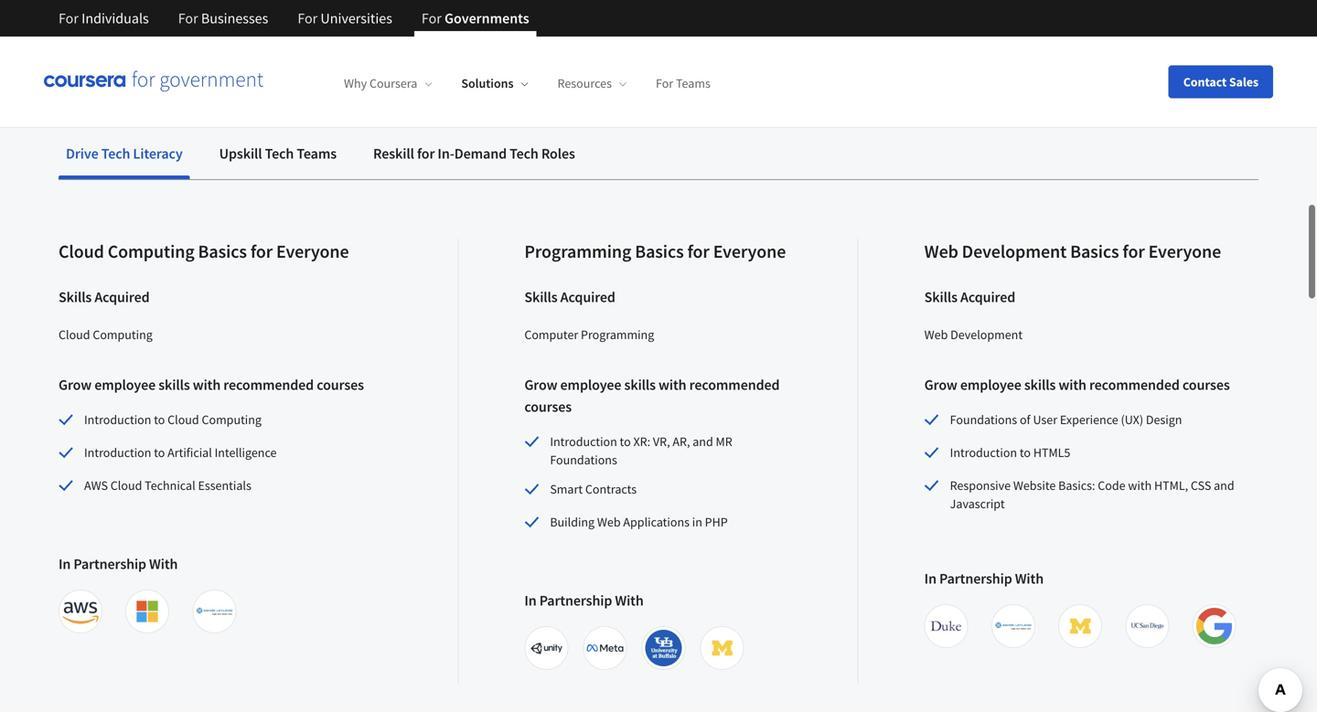 Task type: describe. For each thing, give the bounding box(es) containing it.
to left artificial
[[154, 445, 165, 461]]

cloud computing basics for everyone
[[59, 240, 349, 263]]

introduction for introduction to html5
[[950, 445, 1017, 461]]

recommended for basics
[[689, 376, 780, 394]]

applications
[[623, 514, 690, 531]]

opportunity
[[268, 14, 360, 37]]

skills up solutions 'link' on the top left of page
[[516, 14, 554, 37]]

1 horizontal spatial foundations
[[950, 412, 1017, 428]]

contact
[[1183, 74, 1227, 90]]

for universities
[[298, 9, 392, 27]]

resources link
[[558, 75, 627, 92]]

javascript
[[950, 496, 1005, 512]]

literacy
[[133, 145, 183, 163]]

skills for cloud computing basics for everyone
[[59, 288, 92, 307]]

responsive
[[950, 478, 1011, 494]]

skillsets
[[422, 36, 487, 59]]

assessments
[[59, 36, 155, 59]]

for individuals
[[59, 9, 149, 27]]

learn
[[383, 14, 422, 37]]

employee for basics
[[560, 376, 622, 394]]

courses for cloud computing basics for everyone
[[317, 376, 364, 394]]

with for cloud computing basics for everyone
[[193, 376, 221, 394]]

with for basics
[[615, 592, 644, 610]]

contracts
[[585, 481, 637, 498]]

meta logo image
[[587, 630, 623, 667]]

drive
[[66, 145, 98, 163]]

upskill tech teams
[[219, 145, 337, 163]]

governments
[[445, 9, 529, 27]]

2 everyone from the left
[[713, 240, 786, 263]]

coursera
[[370, 75, 417, 92]]

courses for web development basics for everyone
[[1183, 376, 1230, 394]]

for governments
[[422, 9, 529, 27]]

20+
[[960, 14, 987, 37]]

experience
[[1060, 412, 1119, 428]]

essentials
[[198, 478, 251, 494]]

including
[[885, 14, 956, 37]]

with for web development basics for everyone
[[1059, 376, 1087, 394]]

0 horizontal spatial technology
[[426, 14, 512, 37]]

1 vertical spatial programming
[[581, 327, 654, 343]]

in for cloud computing basics for everyone
[[59, 555, 71, 574]]

in for web development basics for everyone
[[925, 570, 937, 588]]

user
[[1033, 412, 1058, 428]]

basics:
[[1059, 478, 1095, 494]]

3 tech from the left
[[510, 145, 539, 163]]

to left learn
[[364, 14, 380, 37]]

css
[[1191, 478, 1211, 494]]

for teams link
[[656, 75, 711, 92]]

universities
[[321, 9, 392, 27]]

acquired for cloud
[[95, 288, 150, 307]]

development for web development basics for everyone
[[962, 240, 1067, 263]]

acquired for programming
[[560, 288, 616, 307]]

coursera for government image
[[44, 71, 263, 93]]

foundations of user experience (ux) design
[[950, 412, 1182, 428]]

microsoft image
[[129, 594, 166, 630]]

in partnership with for programming
[[524, 592, 644, 610]]

intelligence
[[215, 445, 277, 461]]

foundations inside 'introduction to xr: vr, ar, and mr foundations'
[[550, 452, 617, 469]]

computing for cloud computing basics for everyone
[[108, 240, 195, 263]]

solutions link
[[461, 75, 528, 92]]

0 vertical spatial teams
[[676, 75, 711, 92]]

unity image
[[528, 630, 565, 667]]

cloud computing
[[59, 327, 153, 343]]

drive
[[510, 36, 549, 59]]

content tabs tab list
[[59, 132, 1259, 179]]

smart
[[550, 481, 583, 498]]

html5
[[1034, 445, 1071, 461]]

programming basics for everyone
[[524, 240, 786, 263]]

upskill
[[219, 145, 262, 163]]

skills for web development basics for everyone
[[1024, 376, 1056, 394]]

tech for upskill
[[265, 145, 294, 163]]

reskill for in-demand tech roles
[[373, 145, 575, 163]]

to inside 'introduction to xr: vr, ar, and mr foundations'
[[620, 434, 631, 450]]

drive tech literacy button
[[59, 132, 190, 176]]

grow for cloud computing basics for everyone
[[59, 376, 92, 394]]

computing for cloud computing
[[93, 327, 153, 343]]

to left drive
[[491, 36, 506, 59]]

tech for drive
[[101, 145, 130, 163]]

web development basics for everyone
[[925, 240, 1221, 263]]

content,
[[817, 14, 881, 37]]

introduction to html5
[[950, 445, 1071, 461]]

building web applications in php
[[550, 514, 728, 531]]

google leader logo image
[[1196, 609, 1233, 645]]

the
[[240, 14, 265, 37]]

solutions
[[461, 75, 514, 92]]

grow employee skills with recommended courses for computing
[[59, 376, 364, 394]]

duke university image
[[928, 609, 965, 645]]

why coursera link
[[344, 75, 432, 92]]

introduction to artificial intelligence
[[84, 445, 277, 461]]

skills for programming basics for everyone
[[524, 288, 558, 307]]

demand
[[454, 145, 507, 163]]

2 vertical spatial computing
[[202, 412, 262, 428]]

(ux)
[[1121, 412, 1144, 428]]

beginner
[[595, 14, 663, 37]]

with for programming basics for everyone
[[659, 376, 687, 394]]

php
[[705, 514, 728, 531]]

businesses
[[201, 9, 268, 27]]

web for web development basics for everyone
[[925, 240, 958, 263]]

measure
[[179, 36, 245, 59]]

upskill tech teams button
[[212, 132, 344, 176]]

smart contracts
[[550, 481, 637, 498]]

recommended for development
[[1089, 376, 1180, 394]]

learning.
[[642, 36, 709, 59]]

basics for web
[[1070, 240, 1119, 263]]

levelset
[[991, 14, 1055, 37]]

computer programming
[[524, 327, 654, 343]]

why coursera
[[344, 75, 417, 92]]

resources
[[558, 75, 612, 92]]

and left 50+
[[358, 36, 387, 59]]

aws
[[84, 478, 108, 494]]

technical
[[145, 478, 195, 494]]

level
[[777, 14, 813, 37]]

employee for computing
[[94, 376, 156, 394]]

skills down for universities at the left of the page
[[316, 36, 354, 59]]

grow for programming basics for everyone
[[524, 376, 558, 394]]

artificial
[[168, 445, 212, 461]]

1 horizontal spatial university of michigan image
[[1062, 609, 1099, 645]]

mr
[[716, 434, 732, 450]]

reskill
[[373, 145, 414, 163]]



Task type: vqa. For each thing, say whether or not it's contained in the screenshot.
Cloud Computing's Computing
yes



Task type: locate. For each thing, give the bounding box(es) containing it.
0 horizontal spatial recommended
[[223, 376, 314, 394]]

0 horizontal spatial employee
[[94, 376, 156, 394]]

in partnership with up meta logo
[[524, 592, 644, 610]]

1 horizontal spatial technology
[[552, 36, 638, 59]]

3 grow employee skills with recommended courses from the left
[[925, 376, 1230, 394]]

skills up the web development
[[925, 288, 958, 307]]

2 horizontal spatial in partnership with
[[925, 570, 1044, 588]]

introduction for introduction to xr: vr, ar, and mr foundations
[[550, 434, 617, 450]]

3 grow from the left
[[925, 376, 958, 394]]

skills up cloud computing
[[59, 288, 92, 307]]

recommended up intelligence
[[223, 376, 314, 394]]

and right beginner
[[667, 14, 696, 37]]

grow employee skills with recommended courses for development
[[925, 376, 1230, 394]]

to left xr:
[[620, 434, 631, 450]]

skills up the introduction to cloud computing
[[158, 376, 190, 394]]

roles
[[541, 145, 575, 163]]

courses inside 'grow employee skills with recommended courses'
[[524, 398, 572, 416]]

2 acquired from the left
[[560, 288, 616, 307]]

1 horizontal spatial grow employee skills with recommended courses
[[524, 376, 780, 416]]

university of michigan image left "uc san diego" icon
[[1062, 609, 1099, 645]]

programming right "computer"
[[581, 327, 654, 343]]

partnership up aws icon
[[74, 555, 146, 574]]

2 horizontal spatial basics
[[1070, 240, 1119, 263]]

0 horizontal spatial tech
[[101, 145, 130, 163]]

with right code at the right bottom of the page
[[1128, 478, 1152, 494]]

code
[[1098, 478, 1126, 494]]

grow for web development basics for everyone
[[925, 376, 958, 394]]

aws cloud technical essentials
[[84, 478, 251, 494]]

1 horizontal spatial partnership
[[539, 592, 612, 610]]

for for businesses
[[178, 9, 198, 27]]

employee for development
[[960, 376, 1022, 394]]

university of michigan image right university at buffalo "image"
[[704, 630, 740, 667]]

with up the introduction to cloud computing
[[193, 376, 221, 394]]

contact sales
[[1183, 74, 1259, 90]]

grow down cloud computing
[[59, 376, 92, 394]]

technology up the resources link on the top left of the page
[[552, 36, 638, 59]]

teams
[[676, 75, 711, 92], [297, 145, 337, 163]]

3 employee from the left
[[960, 376, 1022, 394]]

2 horizontal spatial in
[[925, 570, 937, 588]]

advanced
[[700, 14, 774, 37]]

1 tech from the left
[[101, 145, 130, 163]]

sales
[[1229, 74, 1259, 90]]

individuals
[[82, 9, 149, 27]]

introduction to cloud computing
[[84, 412, 262, 428]]

1 everyone from the left
[[276, 240, 349, 263]]

1 vertical spatial teams
[[297, 145, 337, 163]]

tech right upskill
[[265, 145, 294, 163]]

ashok leyland logo image right microsoft image
[[196, 594, 233, 630]]

1 acquired from the left
[[95, 288, 150, 307]]

50+
[[391, 36, 418, 59]]

grow down the web development
[[925, 376, 958, 394]]

1 horizontal spatial skills acquired
[[524, 288, 616, 307]]

in partnership with for web
[[925, 570, 1044, 588]]

acquired up the web development
[[961, 288, 1016, 307]]

2 recommended from the left
[[689, 376, 780, 394]]

3 basics from the left
[[1070, 240, 1119, 263]]

recommended up mr
[[689, 376, 780, 394]]

0 horizontal spatial skills
[[59, 288, 92, 307]]

0 horizontal spatial partnership
[[74, 555, 146, 574]]

partnership up meta logo
[[539, 592, 612, 610]]

0 horizontal spatial courses
[[317, 376, 364, 394]]

skills acquired up the web development
[[925, 288, 1016, 307]]

0 horizontal spatial teams
[[297, 145, 337, 163]]

in for programming basics for everyone
[[524, 592, 537, 610]]

partnership for web
[[940, 570, 1012, 588]]

courses for programming basics for everyone
[[524, 398, 572, 416]]

to
[[364, 14, 380, 37], [159, 36, 175, 59], [491, 36, 506, 59], [154, 412, 165, 428], [620, 434, 631, 450], [154, 445, 165, 461], [1020, 445, 1031, 461]]

web for web development
[[925, 327, 948, 343]]

with up foundations of user experience (ux) design
[[1059, 376, 1087, 394]]

web
[[925, 240, 958, 263], [925, 327, 948, 343], [597, 514, 621, 531]]

everyone for cloud computing basics for everyone
[[276, 240, 349, 263]]

grow down "computer"
[[524, 376, 558, 394]]

of
[[1020, 412, 1031, 428]]

1 horizontal spatial basics
[[635, 240, 684, 263]]

skills up "computer"
[[524, 288, 558, 307]]

building
[[550, 514, 595, 531]]

3 acquired from the left
[[961, 288, 1016, 307]]

with
[[558, 14, 591, 37], [193, 376, 221, 394], [659, 376, 687, 394], [1059, 376, 1087, 394], [1128, 478, 1152, 494]]

1 grow from the left
[[59, 376, 92, 394]]

skills for cloud computing basics for everyone
[[158, 376, 190, 394]]

with inside 'grow employee skills with recommended courses'
[[659, 376, 687, 394]]

introduction for introduction to cloud computing
[[84, 412, 151, 428]]

0 horizontal spatial basics
[[198, 240, 247, 263]]

2 horizontal spatial courses
[[1183, 376, 1230, 394]]

computing
[[108, 240, 195, 263], [93, 327, 153, 343], [202, 412, 262, 428]]

workforce
[[159, 14, 236, 37]]

recommended
[[223, 376, 314, 394], [689, 376, 780, 394], [1089, 376, 1180, 394]]

foundations
[[950, 412, 1017, 428], [550, 452, 617, 469]]

basics
[[198, 240, 247, 263], [635, 240, 684, 263], [1070, 240, 1119, 263]]

1 basics from the left
[[198, 240, 247, 263]]

0 horizontal spatial grow
[[59, 376, 92, 394]]

uc san diego image
[[1129, 609, 1166, 645]]

in up unity image
[[524, 592, 537, 610]]

1 horizontal spatial courses
[[524, 398, 572, 416]]

partnership
[[74, 555, 146, 574], [940, 570, 1012, 588], [539, 592, 612, 610]]

0 vertical spatial foundations
[[950, 412, 1017, 428]]

1 horizontal spatial in
[[524, 592, 537, 610]]

in
[[59, 555, 71, 574], [925, 570, 937, 588], [524, 592, 537, 610]]

employee
[[94, 376, 156, 394], [560, 376, 622, 394], [960, 376, 1022, 394]]

1 skills acquired from the left
[[59, 288, 150, 307]]

skills
[[59, 288, 92, 307], [524, 288, 558, 307], [925, 288, 958, 307]]

grow employee skills with recommended courses
[[59, 376, 364, 394], [524, 376, 780, 416], [925, 376, 1230, 394]]

1 employee from the left
[[94, 376, 156, 394]]

in-
[[438, 145, 454, 163]]

to left html5
[[1020, 445, 1031, 461]]

development for web development
[[951, 327, 1023, 343]]

skills
[[516, 14, 554, 37], [316, 36, 354, 59], [158, 376, 190, 394], [624, 376, 656, 394], [1024, 376, 1056, 394]]

2 grow employee skills with recommended courses from the left
[[524, 376, 780, 416]]

foundations up smart contracts
[[550, 452, 617, 469]]

1 skills from the left
[[59, 288, 92, 307]]

in partnership with up duke university icon at the bottom of page
[[925, 570, 1044, 588]]

for
[[59, 9, 79, 27], [178, 9, 198, 27], [298, 9, 318, 27], [422, 9, 442, 27], [656, 75, 673, 92]]

skills for web development basics for everyone
[[925, 288, 958, 307]]

with inside provide your workforce the opportunity to learn technology skills with beginner and advanced level content, including 20+ levelset assessments to measure baseline skills and 50+ skillsets to drive technology learning.
[[558, 14, 591, 37]]

0 horizontal spatial grow employee skills with recommended courses
[[59, 376, 364, 394]]

3 skills acquired from the left
[[925, 288, 1016, 307]]

grow
[[59, 376, 92, 394], [524, 376, 558, 394], [925, 376, 958, 394]]

recommended up (ux)
[[1089, 376, 1180, 394]]

1 horizontal spatial tech
[[265, 145, 294, 163]]

tech
[[101, 145, 130, 163], [265, 145, 294, 163], [510, 145, 539, 163]]

skills for programming basics for everyone
[[624, 376, 656, 394]]

1 horizontal spatial recommended
[[689, 376, 780, 394]]

grow employee skills with recommended courses for basics
[[524, 376, 780, 416]]

drive tech literacy tab panel
[[59, 180, 1259, 685]]

design
[[1146, 412, 1182, 428]]

and left mr
[[693, 434, 713, 450]]

1 horizontal spatial employee
[[560, 376, 622, 394]]

to up introduction to artificial intelligence in the left of the page
[[154, 412, 165, 428]]

recommended inside 'grow employee skills with recommended courses'
[[689, 376, 780, 394]]

foundations left of
[[950, 412, 1017, 428]]

and right the "css"
[[1214, 478, 1235, 494]]

acquired
[[95, 288, 150, 307], [560, 288, 616, 307], [961, 288, 1016, 307]]

1 horizontal spatial in partnership with
[[524, 592, 644, 610]]

1 recommended from the left
[[223, 376, 314, 394]]

1 horizontal spatial everyone
[[713, 240, 786, 263]]

teams inside button
[[297, 145, 337, 163]]

2 basics from the left
[[635, 240, 684, 263]]

teams down learning.
[[676, 75, 711, 92]]

for down learning.
[[656, 75, 673, 92]]

1 horizontal spatial skills
[[524, 288, 558, 307]]

programming up 'computer programming'
[[524, 240, 632, 263]]

0 horizontal spatial university of michigan image
[[704, 630, 740, 667]]

in partnership with for cloud
[[59, 555, 178, 574]]

1 horizontal spatial grow
[[524, 376, 558, 394]]

0 vertical spatial web
[[925, 240, 958, 263]]

reskill for in-demand tech roles button
[[366, 132, 583, 176]]

to right your
[[159, 36, 175, 59]]

with
[[149, 555, 178, 574], [1015, 570, 1044, 588], [615, 592, 644, 610]]

employee down 'computer programming'
[[560, 376, 622, 394]]

introduction inside 'introduction to xr: vr, ar, and mr foundations'
[[550, 434, 617, 450]]

skills inside 'grow employee skills with recommended courses'
[[624, 376, 656, 394]]

responsive website basics: code with html, css and javascript
[[950, 478, 1235, 512]]

0 vertical spatial development
[[962, 240, 1067, 263]]

3 skills from the left
[[925, 288, 958, 307]]

grow employee skills with recommended courses up the vr,
[[524, 376, 780, 416]]

in up duke university icon at the bottom of page
[[925, 570, 937, 588]]

for up skillsets
[[422, 9, 442, 27]]

in partnership with up microsoft image
[[59, 555, 178, 574]]

banner navigation
[[44, 0, 544, 37]]

ashok leyland logo image
[[196, 594, 233, 630], [995, 609, 1032, 645]]

vr,
[[653, 434, 670, 450]]

employee up of
[[960, 376, 1022, 394]]

0 horizontal spatial in partnership with
[[59, 555, 178, 574]]

introduction to xr: vr, ar, and mr foundations
[[550, 434, 732, 469]]

2 horizontal spatial recommended
[[1089, 376, 1180, 394]]

for for universities
[[298, 9, 318, 27]]

skills acquired for programming
[[524, 288, 616, 307]]

introduction for introduction to artificial intelligence
[[84, 445, 151, 461]]

1 horizontal spatial ashok leyland logo image
[[995, 609, 1032, 645]]

0 vertical spatial programming
[[524, 240, 632, 263]]

courses
[[317, 376, 364, 394], [1183, 376, 1230, 394], [524, 398, 572, 416]]

tech left roles
[[510, 145, 539, 163]]

html,
[[1154, 478, 1188, 494]]

2 tech from the left
[[265, 145, 294, 163]]

2 horizontal spatial with
[[1015, 570, 1044, 588]]

0 horizontal spatial in
[[59, 555, 71, 574]]

university at buffalo image
[[645, 630, 682, 667]]

with up ar,
[[659, 376, 687, 394]]

for
[[417, 145, 435, 163], [250, 240, 273, 263], [687, 240, 710, 263], [1123, 240, 1145, 263]]

provide
[[59, 14, 117, 37]]

for for individuals
[[59, 9, 79, 27]]

cloud
[[59, 240, 104, 263], [59, 327, 90, 343], [168, 412, 199, 428], [111, 478, 142, 494]]

employee inside 'grow employee skills with recommended courses'
[[560, 376, 622, 394]]

contact sales button
[[1169, 65, 1273, 98]]

0 vertical spatial computing
[[108, 240, 195, 263]]

2 horizontal spatial grow
[[925, 376, 958, 394]]

xr:
[[633, 434, 651, 450]]

basics for cloud
[[198, 240, 247, 263]]

1 vertical spatial web
[[925, 327, 948, 343]]

everyone
[[276, 240, 349, 263], [713, 240, 786, 263], [1149, 240, 1221, 263]]

1 vertical spatial development
[[951, 327, 1023, 343]]

skills acquired for cloud
[[59, 288, 150, 307]]

web development
[[925, 327, 1023, 343]]

0 horizontal spatial skills acquired
[[59, 288, 150, 307]]

for left individuals
[[59, 9, 79, 27]]

3 everyone from the left
[[1149, 240, 1221, 263]]

computer
[[524, 327, 578, 343]]

technology up solutions at left top
[[426, 14, 512, 37]]

everyone for web development basics for everyone
[[1149, 240, 1221, 263]]

for businesses
[[178, 9, 268, 27]]

employee down cloud computing
[[94, 376, 156, 394]]

grow inside 'grow employee skills with recommended courses'
[[524, 376, 558, 394]]

grow employee skills with recommended courses up foundations of user experience (ux) design
[[925, 376, 1230, 394]]

2 horizontal spatial acquired
[[961, 288, 1016, 307]]

skills acquired for web
[[925, 288, 1016, 307]]

0 horizontal spatial ashok leyland logo image
[[196, 594, 233, 630]]

grow employee skills with recommended courses up the introduction to cloud computing
[[59, 376, 364, 394]]

acquired for web
[[961, 288, 1016, 307]]

2 skills from the left
[[524, 288, 558, 307]]

2 horizontal spatial partnership
[[940, 570, 1012, 588]]

2 employee from the left
[[560, 376, 622, 394]]

1 vertical spatial foundations
[[550, 452, 617, 469]]

for inside reskill for in-demand tech roles button
[[417, 145, 435, 163]]

2 horizontal spatial skills
[[925, 288, 958, 307]]

with right drive
[[558, 14, 591, 37]]

teams right upskill
[[297, 145, 337, 163]]

and inside 'introduction to xr: vr, ar, and mr foundations'
[[693, 434, 713, 450]]

0 horizontal spatial foundations
[[550, 452, 617, 469]]

tech right drive
[[101, 145, 130, 163]]

acquired up 'computer programming'
[[560, 288, 616, 307]]

skills acquired
[[59, 288, 150, 307], [524, 288, 616, 307], [925, 288, 1016, 307]]

with for development
[[1015, 570, 1044, 588]]

for for governments
[[422, 9, 442, 27]]

drive tech literacy
[[66, 145, 183, 163]]

in up aws icon
[[59, 555, 71, 574]]

2 grow from the left
[[524, 376, 558, 394]]

2 skills acquired from the left
[[524, 288, 616, 307]]

1 horizontal spatial acquired
[[560, 288, 616, 307]]

0 horizontal spatial acquired
[[95, 288, 150, 307]]

with for computing
[[149, 555, 178, 574]]

for teams
[[656, 75, 711, 92]]

0 horizontal spatial everyone
[[276, 240, 349, 263]]

2 horizontal spatial tech
[[510, 145, 539, 163]]

2 horizontal spatial grow employee skills with recommended courses
[[925, 376, 1230, 394]]

website
[[1013, 478, 1056, 494]]

partnership up duke university icon at the bottom of page
[[940, 570, 1012, 588]]

2 vertical spatial web
[[597, 514, 621, 531]]

for up baseline
[[298, 9, 318, 27]]

why
[[344, 75, 367, 92]]

2 horizontal spatial everyone
[[1149, 240, 1221, 263]]

2 horizontal spatial skills acquired
[[925, 288, 1016, 307]]

1 grow employee skills with recommended courses from the left
[[59, 376, 364, 394]]

skills up user
[[1024, 376, 1056, 394]]

3 recommended from the left
[[1089, 376, 1180, 394]]

ashok leyland logo image right duke university icon at the bottom of page
[[995, 609, 1032, 645]]

skills acquired up "computer"
[[524, 288, 616, 307]]

for up measure
[[178, 9, 198, 27]]

and
[[667, 14, 696, 37], [358, 36, 387, 59], [693, 434, 713, 450], [1214, 478, 1235, 494]]

1 horizontal spatial teams
[[676, 75, 711, 92]]

partnership for programming
[[539, 592, 612, 610]]

2 horizontal spatial employee
[[960, 376, 1022, 394]]

and inside responsive website basics: code with html, css and javascript
[[1214, 478, 1235, 494]]

acquired up cloud computing
[[95, 288, 150, 307]]

your
[[121, 14, 156, 37]]

skills acquired up cloud computing
[[59, 288, 150, 307]]

introduction
[[84, 412, 151, 428], [550, 434, 617, 450], [84, 445, 151, 461], [950, 445, 1017, 461]]

1 horizontal spatial with
[[615, 592, 644, 610]]

in
[[692, 514, 702, 531]]

provide your workforce the opportunity to learn technology skills with beginner and advanced level content, including 20+ levelset assessments to measure baseline skills and 50+ skillsets to drive technology learning.
[[59, 14, 1055, 59]]

1 vertical spatial computing
[[93, 327, 153, 343]]

skills up xr:
[[624, 376, 656, 394]]

university of michigan image
[[1062, 609, 1099, 645], [704, 630, 740, 667]]

recommended for computing
[[223, 376, 314, 394]]

0 horizontal spatial with
[[149, 555, 178, 574]]

partnership for cloud
[[74, 555, 146, 574]]

programming
[[524, 240, 632, 263], [581, 327, 654, 343]]

aws image
[[62, 594, 99, 630]]

with inside responsive website basics: code with html, css and javascript
[[1128, 478, 1152, 494]]

baseline
[[248, 36, 312, 59]]

ar,
[[673, 434, 690, 450]]



